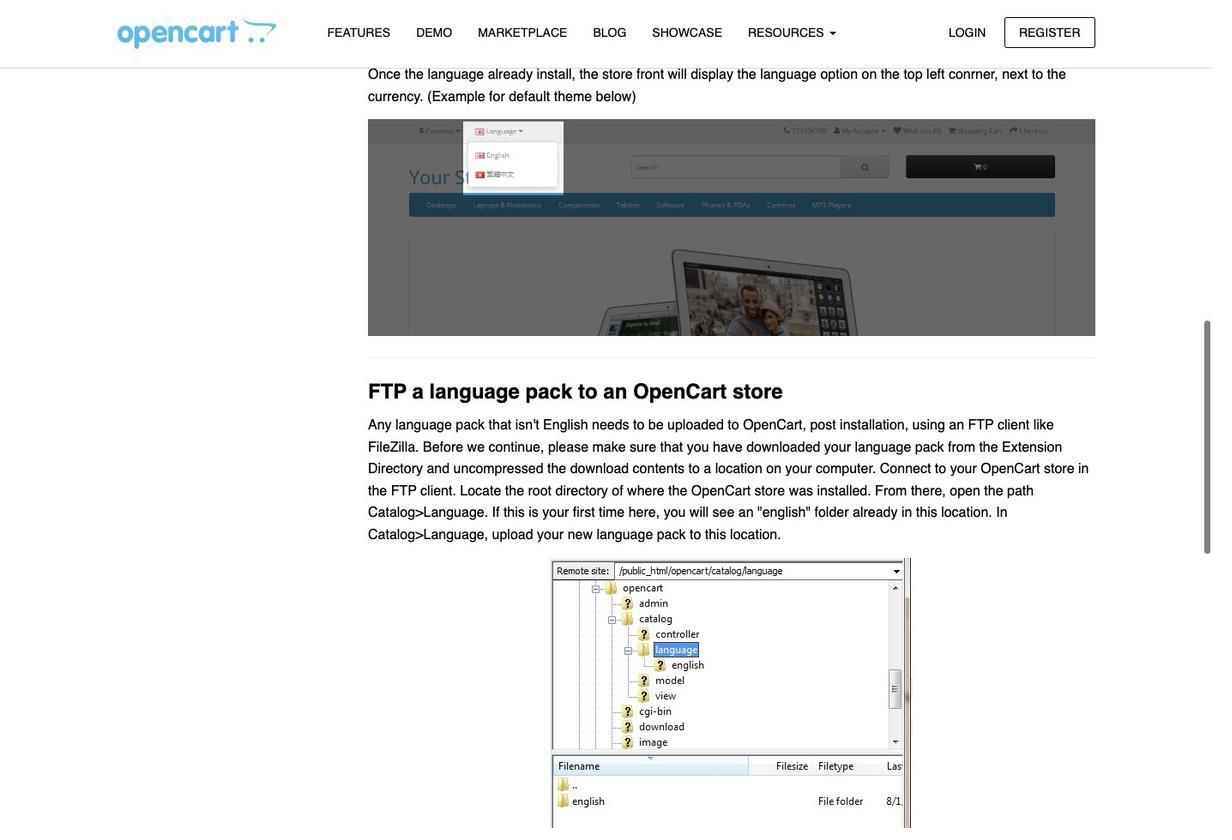 Task type: locate. For each thing, give the bounding box(es) containing it.
showcase
[[652, 26, 722, 39]]

language down installation,
[[855, 440, 911, 455]]

root
[[528, 484, 552, 499]]

2 vertical spatial ftp
[[391, 484, 417, 499]]

(example
[[427, 89, 485, 105]]

for
[[489, 89, 505, 105]]

store up below)
[[602, 67, 633, 83]]

catalog>language.
[[368, 506, 488, 521]]

this down there,
[[916, 506, 937, 521]]

your
[[824, 440, 851, 455], [785, 462, 812, 477], [950, 462, 977, 477], [542, 506, 569, 521], [537, 528, 564, 543]]

opencart - open source shopping cart solution image
[[117, 18, 276, 49]]

0 horizontal spatial that
[[489, 418, 511, 433]]

0 vertical spatial on
[[862, 67, 877, 83]]

installed.
[[817, 484, 871, 499]]

this
[[503, 506, 525, 521], [916, 506, 937, 521], [705, 528, 726, 543]]

1 vertical spatial you
[[664, 506, 686, 521]]

ftp up 'any'
[[368, 380, 407, 404]]

already up for
[[488, 67, 533, 83]]

in
[[1078, 462, 1089, 477], [901, 506, 912, 521]]

language
[[427, 67, 484, 83], [760, 67, 817, 83], [429, 380, 520, 404], [395, 418, 452, 433], [855, 440, 911, 455], [597, 528, 653, 543]]

opencart
[[633, 380, 727, 404], [981, 462, 1040, 477], [691, 484, 751, 499]]

demo link
[[403, 18, 465, 48]]

0 vertical spatial ftp
[[368, 380, 407, 404]]

opencart up path on the bottom
[[981, 462, 1040, 477]]

directory
[[368, 462, 423, 477]]

features
[[327, 26, 390, 39]]

filezilla.
[[368, 440, 419, 455]]

an up needs
[[603, 380, 627, 404]]

1 vertical spatial location.
[[730, 528, 781, 543]]

opencart up uploaded
[[633, 380, 727, 404]]

0 horizontal spatial already
[[488, 67, 533, 83]]

path
[[1007, 484, 1034, 499]]

upload
[[492, 528, 533, 543]]

an right the see
[[738, 506, 754, 521]]

continue,
[[488, 440, 544, 455]]

this down the see
[[705, 528, 726, 543]]

store up "english"
[[754, 484, 785, 499]]

0 vertical spatial already
[[488, 67, 533, 83]]

a
[[412, 380, 424, 404], [704, 462, 711, 477]]

ftp up 'from'
[[968, 418, 994, 433]]

0 horizontal spatial in
[[901, 506, 912, 521]]

1 horizontal spatial a
[[704, 462, 711, 477]]

be
[[648, 418, 664, 433]]

store
[[602, 67, 633, 83], [733, 380, 783, 404], [1044, 462, 1074, 477], [754, 484, 785, 499]]

1 vertical spatial on
[[766, 462, 781, 477]]

the left root
[[505, 484, 524, 499]]

language down time
[[597, 528, 653, 543]]

1 vertical spatial in
[[901, 506, 912, 521]]

that left isn't at left
[[489, 418, 511, 433]]

1 vertical spatial will
[[690, 506, 709, 521]]

that
[[489, 418, 511, 433], [660, 440, 683, 455]]

location. down "english"
[[730, 528, 781, 543]]

1 vertical spatial ftp
[[968, 418, 994, 433]]

and
[[427, 462, 450, 477]]

0 vertical spatial that
[[489, 418, 511, 433]]

on down downloaded
[[766, 462, 781, 477]]

demo
[[416, 26, 452, 39]]

1 horizontal spatial you
[[687, 440, 709, 455]]

ftp
[[368, 380, 407, 404], [968, 418, 994, 433], [391, 484, 417, 499]]

0 horizontal spatial will
[[668, 67, 687, 83]]

your right is
[[542, 506, 569, 521]]

location. down the open
[[941, 506, 992, 521]]

your up the open
[[950, 462, 977, 477]]

already down from
[[853, 506, 898, 521]]

you
[[687, 440, 709, 455], [664, 506, 686, 521]]

to
[[1032, 67, 1043, 83], [578, 380, 598, 404], [633, 418, 645, 433], [728, 418, 739, 433], [688, 462, 700, 477], [935, 462, 946, 477], [690, 528, 701, 543]]

register
[[1019, 25, 1080, 39]]

0 vertical spatial will
[[668, 67, 687, 83]]

2 vertical spatial an
[[738, 506, 754, 521]]

a left location
[[704, 462, 711, 477]]

the up in
[[984, 484, 1003, 499]]

extension
[[1002, 440, 1062, 455]]

your up "was" at the right bottom of page
[[785, 462, 812, 477]]

any
[[368, 418, 392, 433]]

0 horizontal spatial a
[[412, 380, 424, 404]]

1 horizontal spatial an
[[738, 506, 754, 521]]

locate
[[460, 484, 501, 499]]

1 vertical spatial an
[[949, 418, 964, 433]]

on inside once the language already install, the store front will display the language option on the top left conrner, next to the currency. (example for default theme below)
[[862, 67, 877, 83]]

showcase link
[[639, 18, 735, 48]]

0 horizontal spatial on
[[766, 462, 781, 477]]

will right front
[[668, 67, 687, 83]]

on right option
[[862, 67, 877, 83]]

already
[[488, 67, 533, 83], [853, 506, 898, 521]]

1 horizontal spatial will
[[690, 506, 709, 521]]

an
[[603, 380, 627, 404], [949, 418, 964, 433], [738, 506, 754, 521]]

will left the see
[[690, 506, 709, 521]]

like
[[1033, 418, 1054, 433]]

an up 'from'
[[949, 418, 964, 433]]

that up the contents
[[660, 440, 683, 455]]

resources link
[[735, 18, 849, 48]]

ftp down directory
[[391, 484, 417, 499]]

this right 'if'
[[503, 506, 525, 521]]

opencart up the see
[[691, 484, 751, 499]]

1 horizontal spatial already
[[853, 506, 898, 521]]

1 horizontal spatial location.
[[941, 506, 992, 521]]

pack
[[525, 380, 572, 404], [456, 418, 485, 433], [915, 440, 944, 455], [657, 528, 686, 543]]

2 horizontal spatial an
[[949, 418, 964, 433]]

on
[[862, 67, 877, 83], [766, 462, 781, 477]]

1 vertical spatial that
[[660, 440, 683, 455]]

0 horizontal spatial an
[[603, 380, 627, 404]]

connect
[[880, 462, 931, 477]]

you right "here," in the right of the page
[[664, 506, 686, 521]]

language up we on the left bottom of the page
[[429, 380, 520, 404]]

a up filezilla.
[[412, 380, 424, 404]]

will
[[668, 67, 687, 83], [690, 506, 709, 521]]

please
[[548, 440, 588, 455]]

the
[[405, 67, 424, 83], [579, 67, 598, 83], [737, 67, 756, 83], [881, 67, 900, 83], [1047, 67, 1066, 83], [979, 440, 998, 455], [547, 462, 566, 477], [368, 484, 387, 499], [505, 484, 524, 499], [668, 484, 687, 499], [984, 484, 1003, 499]]

client
[[997, 418, 1030, 433]]

will inside any language pack that isn't english needs to be uploaded to opencart, post installation, using an ftp client like filezilla. before we continue, please make sure that you have downloaded your language pack from the extension directory and uncompressed the download contents to a location on your computer. connect to your opencart store in the ftp client. locate the root directory of where the opencart store was installed. from there, open the path catalog>language. if this is your first time here, you will see an "english" folder already in this location. in catalog>language, upload your new language pack to this location.
[[690, 506, 709, 521]]

1 vertical spatial already
[[853, 506, 898, 521]]

1 vertical spatial a
[[704, 462, 711, 477]]

your down is
[[537, 528, 564, 543]]

was
[[789, 484, 813, 499]]

1 horizontal spatial in
[[1078, 462, 1089, 477]]

install,
[[537, 67, 576, 83]]

store inside once the language already install, the store front will display the language option on the top left conrner, next to the currency. (example for default theme below)
[[602, 67, 633, 83]]

0 vertical spatial in
[[1078, 462, 1089, 477]]

client.
[[420, 484, 456, 499]]

1 horizontal spatial on
[[862, 67, 877, 83]]

0 horizontal spatial you
[[664, 506, 686, 521]]

you down uploaded
[[687, 440, 709, 455]]

location.
[[941, 506, 992, 521], [730, 528, 781, 543]]

display
[[691, 67, 733, 83]]

left
[[926, 67, 945, 83]]

from
[[875, 484, 907, 499]]

post
[[810, 418, 836, 433]]

english
[[543, 418, 588, 433]]



Task type: vqa. For each thing, say whether or not it's contained in the screenshot.
an to the middle
yes



Task type: describe. For each thing, give the bounding box(es) containing it.
pack up the english
[[525, 380, 572, 404]]

0 vertical spatial you
[[687, 440, 709, 455]]

language down the resources 'link'
[[760, 67, 817, 83]]

we
[[467, 440, 485, 455]]

blog link
[[580, 18, 639, 48]]

uploaded
[[667, 418, 724, 433]]

needs
[[592, 418, 629, 433]]

2 horizontal spatial this
[[916, 506, 937, 521]]

already inside any language pack that isn't english needs to be uploaded to opencart, post installation, using an ftp client like filezilla. before we continue, please make sure that you have downloaded your language pack from the extension directory and uncompressed the download contents to a location on your computer. connect to your opencart store in the ftp client. locate the root directory of where the opencart store was installed. from there, open the path catalog>language. if this is your first time here, you will see an "english" folder already in this location. in catalog>language, upload your new language pack to this location.
[[853, 506, 898, 521]]

register link
[[1004, 17, 1095, 48]]

0 horizontal spatial location.
[[730, 528, 781, 543]]

before
[[423, 440, 463, 455]]

pack down using
[[915, 440, 944, 455]]

folder
[[814, 506, 849, 521]]

of
[[612, 484, 623, 499]]

marketplace
[[478, 26, 567, 39]]

once
[[368, 67, 401, 83]]

the up theme
[[579, 67, 598, 83]]

have
[[713, 440, 743, 455]]

next
[[1002, 67, 1028, 83]]

store up opencart,
[[733, 380, 783, 404]]

new
[[568, 528, 593, 543]]

directory
[[555, 484, 608, 499]]

the down the contents
[[668, 484, 687, 499]]

downloaded
[[746, 440, 820, 455]]

here,
[[628, 506, 660, 521]]

"english"
[[757, 506, 811, 521]]

on inside any language pack that isn't english needs to be uploaded to opencart, post installation, using an ftp client like filezilla. before we continue, please make sure that you have downloaded your language pack from the extension directory and uncompressed the download contents to a location on your computer. connect to your opencart store in the ftp client. locate the root directory of where the opencart store was installed. from there, open the path catalog>language. if this is your first time here, you will see an "english" folder already in this location. in catalog>language, upload your new language pack to this location.
[[766, 462, 781, 477]]

make
[[592, 440, 626, 455]]

0 horizontal spatial this
[[503, 506, 525, 521]]

open
[[950, 484, 980, 499]]

any language pack that isn't english needs to be uploaded to opencart, post installation, using an ftp client like filezilla. before we continue, please make sure that you have downloaded your language pack from the extension directory and uncompressed the download contents to a location on your computer. connect to your opencart store in the ftp client. locate the root directory of where the opencart store was installed. from there, open the path catalog>language. if this is your first time here, you will see an "english" folder already in this location. in catalog>language, upload your new language pack to this location.
[[368, 418, 1089, 543]]

sure
[[630, 440, 656, 455]]

see
[[712, 506, 735, 521]]

currency.
[[368, 89, 423, 105]]

isn't
[[515, 418, 539, 433]]

store down extension
[[1044, 462, 1074, 477]]

catalog>language,
[[368, 528, 488, 543]]

already inside once the language already install, the store front will display the language option on the top left conrner, next to the currency. (example for default theme below)
[[488, 67, 533, 83]]

language up before
[[395, 418, 452, 433]]

time
[[599, 506, 625, 521]]

contents
[[633, 462, 685, 477]]

select language for store front and admin image
[[368, 0, 1095, 54]]

pack down "here," in the right of the page
[[657, 528, 686, 543]]

first
[[573, 506, 595, 521]]

ftp language image
[[549, 558, 914, 829]]

1 vertical spatial opencart
[[981, 462, 1040, 477]]

once the language already install, the store front will display the language option on the top left conrner, next to the currency. (example for default theme below)
[[368, 67, 1066, 105]]

where
[[627, 484, 664, 499]]

will inside once the language already install, the store front will display the language option on the top left conrner, next to the currency. (example for default theme below)
[[668, 67, 687, 83]]

the right next
[[1047, 67, 1066, 83]]

is
[[529, 506, 539, 521]]

computer.
[[816, 462, 876, 477]]

uncompressed
[[453, 462, 543, 477]]

login
[[949, 25, 986, 39]]

resources
[[748, 26, 827, 39]]

location
[[715, 462, 762, 477]]

theme
[[554, 89, 592, 105]]

0 vertical spatial location.
[[941, 506, 992, 521]]

using
[[912, 418, 945, 433]]

ftp a language pack to an opencart store
[[368, 380, 783, 404]]

marketplace link
[[465, 18, 580, 48]]

2 vertical spatial opencart
[[691, 484, 751, 499]]

your up the computer.
[[824, 440, 851, 455]]

installation,
[[840, 418, 908, 433]]

in
[[996, 506, 1007, 521]]

below)
[[596, 89, 636, 105]]

0 vertical spatial a
[[412, 380, 424, 404]]

if
[[492, 506, 500, 521]]

login link
[[934, 17, 1001, 48]]

top
[[904, 67, 923, 83]]

front
[[637, 67, 664, 83]]

from
[[948, 440, 975, 455]]

the down please
[[547, 462, 566, 477]]

the right 'from'
[[979, 440, 998, 455]]

default
[[509, 89, 550, 105]]

blog
[[593, 26, 626, 39]]

language up (example
[[427, 67, 484, 83]]

conrner,
[[949, 67, 998, 83]]

0 vertical spatial opencart
[[633, 380, 727, 404]]

there,
[[911, 484, 946, 499]]

a inside any language pack that isn't english needs to be uploaded to opencart, post installation, using an ftp client like filezilla. before we continue, please make sure that you have downloaded your language pack from the extension directory and uncompressed the download contents to a location on your computer. connect to your opencart store in the ftp client. locate the root directory of where the opencart store was installed. from there, open the path catalog>language. if this is your first time here, you will see an "english" folder already in this location. in catalog>language, upload your new language pack to this location.
[[704, 462, 711, 477]]

the left top
[[881, 67, 900, 83]]

store front - multi languages select image
[[368, 119, 1095, 336]]

opencart,
[[743, 418, 806, 433]]

to inside once the language already install, the store front will display the language option on the top left conrner, next to the currency. (example for default theme below)
[[1032, 67, 1043, 83]]

the down directory
[[368, 484, 387, 499]]

pack up we on the left bottom of the page
[[456, 418, 485, 433]]

0 vertical spatial an
[[603, 380, 627, 404]]

the up the currency.
[[405, 67, 424, 83]]

download
[[570, 462, 629, 477]]

option
[[820, 67, 858, 83]]

1 horizontal spatial this
[[705, 528, 726, 543]]

1 horizontal spatial that
[[660, 440, 683, 455]]

features link
[[314, 18, 403, 48]]

the right display
[[737, 67, 756, 83]]



